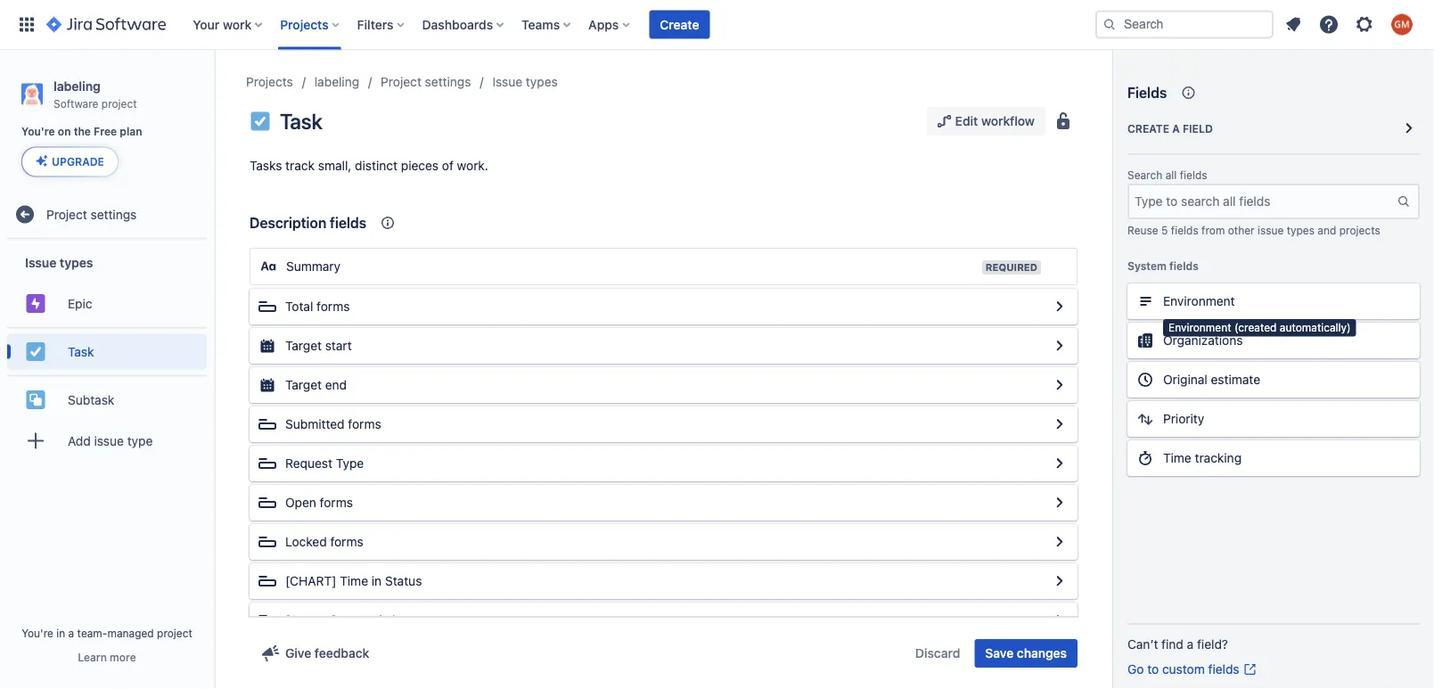 Task type: locate. For each thing, give the bounding box(es) containing it.
apps
[[589, 17, 619, 32]]

projects up issue type icon
[[246, 74, 293, 89]]

0 vertical spatial issue types
[[493, 74, 558, 89]]

2 vertical spatial open field configuration image
[[1049, 571, 1071, 592]]

1 horizontal spatial labeling
[[315, 74, 359, 89]]

search image
[[1103, 17, 1117, 32]]

project settings down upgrade
[[46, 207, 137, 222]]

labeling inside labeling software project
[[53, 78, 101, 93]]

project up "plan"
[[101, 97, 137, 109]]

0 horizontal spatial issue types
[[25, 255, 93, 270]]

settings down dashboards
[[425, 74, 471, 89]]

5
[[1162, 224, 1168, 236]]

0 vertical spatial environment
[[1164, 294, 1235, 308]]

1 horizontal spatial issue
[[493, 74, 523, 89]]

0 vertical spatial you're
[[21, 125, 55, 138]]

appswitcher icon image
[[16, 14, 37, 35]]

banner
[[0, 0, 1435, 50]]

automatically)
[[1280, 321, 1351, 334]]

primary element
[[11, 0, 1096, 49]]

forms right open
[[320, 495, 353, 510]]

your work button
[[187, 10, 269, 39]]

0 horizontal spatial project settings link
[[7, 196, 207, 232]]

project
[[381, 74, 422, 89], [46, 207, 87, 222]]

dashboards button
[[417, 10, 511, 39]]

forms up type
[[348, 417, 381, 432]]

of left work.
[[442, 158, 454, 173]]

1 vertical spatial issue types
[[25, 255, 93, 270]]

0 vertical spatial project
[[101, 97, 137, 109]]

forms inside "button"
[[317, 299, 350, 314]]

create a field
[[1128, 122, 1213, 135]]

total
[[285, 299, 313, 314]]

required
[[986, 262, 1038, 273]]

project right managed
[[157, 627, 192, 639]]

task right issue type icon
[[280, 109, 322, 134]]

can't find a field?
[[1128, 637, 1229, 652]]

environment inside button
[[1164, 294, 1235, 308]]

[chart]
[[285, 574, 337, 588], [285, 613, 337, 628]]

target inside 'button'
[[285, 338, 322, 353]]

open field configuration image inside locked forms button
[[1049, 531, 1071, 553]]

0 horizontal spatial types
[[60, 255, 93, 270]]

environment up 'organizations'
[[1164, 294, 1235, 308]]

target
[[285, 338, 322, 353], [285, 378, 322, 392]]

settings
[[425, 74, 471, 89], [91, 207, 137, 222]]

a left field
[[1173, 122, 1180, 135]]

0 vertical spatial issue
[[1258, 224, 1284, 236]]

add issue type image
[[25, 430, 46, 451]]

create inside button
[[660, 17, 699, 32]]

0 vertical spatial project settings
[[381, 74, 471, 89]]

labeling for labeling
[[315, 74, 359, 89]]

2 [chart] from the top
[[285, 613, 337, 628]]

1 vertical spatial settings
[[91, 207, 137, 222]]

projects for projects link
[[246, 74, 293, 89]]

0 horizontal spatial project
[[46, 207, 87, 222]]

give feedback
[[285, 646, 369, 661]]

environment (created automatically) tooltip
[[1164, 319, 1357, 337]]

project settings link down dashboards
[[381, 71, 471, 93]]

create down fields
[[1128, 122, 1170, 135]]

edit workflow button
[[927, 107, 1046, 136]]

2 target from the top
[[285, 378, 322, 392]]

[chart] time in status
[[285, 574, 422, 588]]

0 vertical spatial projects
[[280, 17, 329, 32]]

sidebar navigation image
[[194, 71, 234, 107]]

target start
[[285, 338, 352, 353]]

forms for open forms
[[320, 495, 353, 510]]

project settings link down upgrade
[[7, 196, 207, 232]]

1 vertical spatial you're
[[22, 627, 53, 639]]

issue
[[493, 74, 523, 89], [25, 255, 56, 270]]

open field configuration image for request type
[[1049, 453, 1071, 474]]

labeling down projects popup button at left
[[315, 74, 359, 89]]

issue types for group at the left of the page containing issue types
[[25, 255, 93, 270]]

and
[[1318, 224, 1337, 236]]

issue
[[1258, 224, 1284, 236], [94, 433, 124, 448]]

1 vertical spatial issue
[[25, 255, 56, 270]]

request type button
[[250, 446, 1078, 481]]

field
[[1183, 122, 1213, 135]]

issue types
[[493, 74, 558, 89], [25, 255, 93, 270]]

0 horizontal spatial settings
[[91, 207, 137, 222]]

1 target from the top
[[285, 338, 322, 353]]

[chart] inside [chart] time in status button
[[285, 574, 337, 588]]

1 vertical spatial project
[[46, 207, 87, 222]]

Search field
[[1096, 10, 1274, 39]]

open field configuration image inside the open forms button
[[1049, 492, 1071, 514]]

3 open field configuration image from the top
[[1049, 571, 1071, 592]]

0 horizontal spatial issue
[[25, 255, 56, 270]]

of left first
[[370, 613, 382, 628]]

1 vertical spatial project settings link
[[7, 196, 207, 232]]

2 open field configuration image from the top
[[1049, 374, 1071, 396]]

time up date
[[340, 574, 368, 588]]

filters button
[[352, 10, 412, 39]]

the
[[74, 125, 91, 138]]

0 vertical spatial issue
[[493, 74, 523, 89]]

1 horizontal spatial settings
[[425, 74, 471, 89]]

1 open field configuration image from the top
[[1049, 335, 1071, 357]]

banner containing your work
[[0, 0, 1435, 50]]

open field configuration image for [chart] time in status
[[1049, 571, 1071, 592]]

settings down upgrade
[[91, 207, 137, 222]]

0 vertical spatial settings
[[425, 74, 471, 89]]

1 vertical spatial of
[[370, 613, 382, 628]]

forms for submitted forms
[[348, 417, 381, 432]]

save changes
[[986, 646, 1067, 661]]

in left status
[[372, 574, 382, 588]]

2 open field configuration image from the top
[[1049, 492, 1071, 514]]

0 horizontal spatial issue
[[94, 433, 124, 448]]

project inside labeling software project
[[101, 97, 137, 109]]

issue types for issue types link
[[493, 74, 558, 89]]

notifications image
[[1283, 14, 1304, 35]]

1 you're from the top
[[21, 125, 55, 138]]

open field configuration image for total forms
[[1049, 296, 1071, 317]]

task down epic
[[68, 344, 94, 359]]

[chart] for [chart] time in status
[[285, 574, 337, 588]]

1 horizontal spatial types
[[526, 74, 558, 89]]

projects inside popup button
[[280, 17, 329, 32]]

open field configuration image for [chart] date of first response
[[1049, 610, 1071, 631]]

0 horizontal spatial a
[[68, 627, 74, 639]]

forms right the "total"
[[317, 299, 350, 314]]

issue inside button
[[94, 433, 124, 448]]

issue inside issue types link
[[493, 74, 523, 89]]

open field configuration image inside request type button
[[1049, 453, 1071, 474]]

project down filters dropdown button
[[381, 74, 422, 89]]

open field configuration image inside target start 'button'
[[1049, 335, 1071, 357]]

a right find
[[1187, 637, 1194, 652]]

priority button
[[1128, 401, 1420, 437]]

fields
[[1180, 169, 1208, 181], [330, 214, 367, 231], [1171, 224, 1199, 236], [1170, 259, 1199, 272], [1209, 662, 1240, 677]]

of inside button
[[370, 613, 382, 628]]

0 vertical spatial [chart]
[[285, 574, 337, 588]]

time
[[1164, 451, 1192, 465], [340, 574, 368, 588]]

learn
[[78, 651, 107, 663]]

1 vertical spatial project
[[157, 627, 192, 639]]

status
[[385, 574, 422, 588]]

description fields
[[250, 214, 367, 231]]

go
[[1128, 662, 1144, 677]]

fields right 5
[[1171, 224, 1199, 236]]

issue types inside group
[[25, 255, 93, 270]]

jira software image
[[46, 14, 166, 35], [46, 14, 166, 35]]

0 vertical spatial in
[[372, 574, 382, 588]]

[chart] up give feedback button
[[285, 613, 337, 628]]

environment for environment (created automatically)
[[1169, 321, 1232, 334]]

issue down teams
[[493, 74, 523, 89]]

1 vertical spatial create
[[1128, 122, 1170, 135]]

labeling up software
[[53, 78, 101, 93]]

projects link
[[246, 71, 293, 93]]

types inside group
[[60, 255, 93, 270]]

types left and
[[1287, 224, 1315, 236]]

give feedback button
[[250, 639, 380, 668]]

system fields
[[1128, 259, 1199, 272]]

target left start
[[285, 338, 322, 353]]

reuse 5 fields from other issue types and projects
[[1128, 224, 1381, 236]]

open field configuration image
[[1049, 296, 1071, 317], [1049, 374, 1071, 396], [1049, 414, 1071, 435], [1049, 453, 1071, 474], [1049, 531, 1071, 553], [1049, 610, 1071, 631]]

issue types link
[[493, 71, 558, 93]]

reuse
[[1128, 224, 1159, 236]]

discard button
[[905, 639, 971, 668]]

teams
[[522, 17, 560, 32]]

types up epic
[[60, 255, 93, 270]]

you're left on
[[21, 125, 55, 138]]

group
[[7, 239, 207, 469]]

create right 'apps' popup button
[[660, 17, 699, 32]]

project down upgrade button
[[46, 207, 87, 222]]

tracking
[[1195, 451, 1242, 465]]

0 horizontal spatial time
[[340, 574, 368, 588]]

1 [chart] from the top
[[285, 574, 337, 588]]

you're on the free plan
[[21, 125, 142, 138]]

0 horizontal spatial project
[[101, 97, 137, 109]]

no restrictions image
[[1053, 111, 1074, 132]]

1 vertical spatial task
[[68, 344, 94, 359]]

6 open field configuration image from the top
[[1049, 610, 1071, 631]]

1 vertical spatial environment
[[1169, 321, 1232, 334]]

original estimate
[[1164, 372, 1261, 387]]

projects
[[280, 17, 329, 32], [246, 74, 293, 89]]

upgrade
[[52, 155, 104, 168]]

in
[[372, 574, 382, 588], [56, 627, 65, 639]]

software
[[53, 97, 98, 109]]

apps button
[[583, 10, 637, 39]]

distinct
[[355, 158, 398, 173]]

0 vertical spatial time
[[1164, 451, 1192, 465]]

request type
[[285, 456, 364, 471]]

1 horizontal spatial of
[[442, 158, 454, 173]]

0 vertical spatial create
[[660, 17, 699, 32]]

1 vertical spatial issue
[[94, 433, 124, 448]]

start
[[325, 338, 352, 353]]

forms up [chart] time in status
[[330, 535, 364, 549]]

a left team-
[[68, 627, 74, 639]]

1 vertical spatial target
[[285, 378, 322, 392]]

4 open field configuration image from the top
[[1049, 453, 1071, 474]]

environment
[[1164, 294, 1235, 308], [1169, 321, 1232, 334]]

open field configuration image inside submitted forms button
[[1049, 414, 1071, 435]]

open field configuration image inside [chart] date of first response button
[[1049, 610, 1071, 631]]

0 horizontal spatial create
[[660, 17, 699, 32]]

0 vertical spatial task
[[280, 109, 322, 134]]

issue up epic link
[[25, 255, 56, 270]]

open field configuration image inside [chart] time in status button
[[1049, 571, 1071, 592]]

project settings down dashboards
[[381, 74, 471, 89]]

issue types up epic
[[25, 255, 93, 270]]

help image
[[1319, 14, 1340, 35]]

you're
[[21, 125, 55, 138], [22, 627, 53, 639]]

open field configuration image inside total forms "button"
[[1049, 296, 1071, 317]]

1 horizontal spatial create
[[1128, 122, 1170, 135]]

1 horizontal spatial in
[[372, 574, 382, 588]]

2 you're from the top
[[22, 627, 53, 639]]

on
[[58, 125, 71, 138]]

2 vertical spatial types
[[60, 255, 93, 270]]

submitted
[[285, 417, 345, 432]]

0 vertical spatial open field configuration image
[[1049, 335, 1071, 357]]

target start button
[[250, 328, 1078, 364]]

1 horizontal spatial project
[[381, 74, 422, 89]]

types down teams
[[526, 74, 558, 89]]

0 horizontal spatial labeling
[[53, 78, 101, 93]]

you're for you're in a team-managed project
[[22, 627, 53, 639]]

labeling for labeling software project
[[53, 78, 101, 93]]

open field configuration image
[[1049, 335, 1071, 357], [1049, 492, 1071, 514], [1049, 571, 1071, 592]]

1 vertical spatial [chart]
[[285, 613, 337, 628]]

target inside button
[[285, 378, 322, 392]]

fields left this link will be opened in a new tab image
[[1209, 662, 1240, 677]]

dashboards
[[422, 17, 493, 32]]

projects up labeling link
[[280, 17, 329, 32]]

this link will be opened in a new tab image
[[1243, 662, 1258, 677]]

issue right other
[[1258, 224, 1284, 236]]

project
[[101, 97, 137, 109], [157, 627, 192, 639]]

issue inside group
[[25, 255, 56, 270]]

labeling
[[315, 74, 359, 89], [53, 78, 101, 93]]

issue right add
[[94, 433, 124, 448]]

0 vertical spatial types
[[526, 74, 558, 89]]

issue types down teams
[[493, 74, 558, 89]]

1 horizontal spatial project settings link
[[381, 71, 471, 93]]

environment up original estimate at right bottom
[[1169, 321, 1232, 334]]

2 horizontal spatial a
[[1187, 637, 1194, 652]]

1 open field configuration image from the top
[[1049, 296, 1071, 317]]

1 vertical spatial open field configuration image
[[1049, 492, 1071, 514]]

to
[[1148, 662, 1159, 677]]

time down priority
[[1164, 451, 1192, 465]]

0 horizontal spatial of
[[370, 613, 382, 628]]

target left end
[[285, 378, 322, 392]]

5 open field configuration image from the top
[[1049, 531, 1071, 553]]

locked forms
[[285, 535, 364, 549]]

0 vertical spatial target
[[285, 338, 322, 353]]

[chart] inside [chart] date of first response button
[[285, 613, 337, 628]]

2 horizontal spatial types
[[1287, 224, 1315, 236]]

0 horizontal spatial task
[[68, 344, 94, 359]]

managed
[[107, 627, 154, 639]]

1 horizontal spatial issue types
[[493, 74, 558, 89]]

teams button
[[516, 10, 578, 39]]

1 vertical spatial projects
[[246, 74, 293, 89]]

types for issue types link
[[526, 74, 558, 89]]

0 horizontal spatial project settings
[[46, 207, 137, 222]]

types
[[526, 74, 558, 89], [1287, 224, 1315, 236], [60, 255, 93, 270]]

a
[[1173, 122, 1180, 135], [68, 627, 74, 639], [1187, 637, 1194, 652]]

issue for group at the left of the page containing issue types
[[25, 255, 56, 270]]

create
[[660, 17, 699, 32], [1128, 122, 1170, 135]]

learn more button
[[78, 650, 136, 664]]

[chart] down the locked
[[285, 574, 337, 588]]

edit
[[955, 114, 978, 128]]

you're left team-
[[22, 627, 53, 639]]

environment inside tooltip
[[1169, 321, 1232, 334]]

1 horizontal spatial project settings
[[381, 74, 471, 89]]

1 vertical spatial in
[[56, 627, 65, 639]]

[chart] date of first response button
[[250, 603, 1078, 638]]

open field configuration image inside target end button
[[1049, 374, 1071, 396]]

in left team-
[[56, 627, 65, 639]]

3 open field configuration image from the top
[[1049, 414, 1071, 435]]



Task type: describe. For each thing, give the bounding box(es) containing it.
1 horizontal spatial a
[[1173, 122, 1180, 135]]

summary
[[286, 259, 341, 274]]

give
[[285, 646, 311, 661]]

organizations
[[1164, 333, 1243, 348]]

submitted forms button
[[250, 407, 1078, 442]]

epic
[[68, 296, 92, 311]]

fields right system
[[1170, 259, 1199, 272]]

free
[[94, 125, 117, 138]]

discard
[[916, 646, 961, 661]]

from
[[1202, 224, 1225, 236]]

feedback
[[315, 646, 369, 661]]

your profile and settings image
[[1392, 14, 1413, 35]]

1 horizontal spatial issue
[[1258, 224, 1284, 236]]

1 horizontal spatial task
[[280, 109, 322, 134]]

submitted forms
[[285, 417, 381, 432]]

locked
[[285, 535, 327, 549]]

task group
[[7, 327, 207, 375]]

request
[[285, 456, 333, 471]]

more information about the context fields image
[[377, 212, 399, 234]]

can't
[[1128, 637, 1159, 652]]

types for group at the left of the page containing issue types
[[60, 255, 93, 270]]

track
[[285, 158, 315, 173]]

original estimate button
[[1128, 362, 1420, 398]]

forms for total forms
[[317, 299, 350, 314]]

all
[[1166, 169, 1177, 181]]

settings image
[[1354, 14, 1376, 35]]

end
[[325, 378, 347, 392]]

small,
[[318, 158, 352, 173]]

search
[[1128, 169, 1163, 181]]

task inside group
[[68, 344, 94, 359]]

type
[[336, 456, 364, 471]]

add issue type
[[68, 433, 153, 448]]

save
[[986, 646, 1014, 661]]

tasks track small, distinct pieces of work.
[[250, 158, 488, 173]]

create button
[[649, 10, 710, 39]]

target for target end
[[285, 378, 322, 392]]

total forms
[[285, 299, 350, 314]]

other
[[1228, 224, 1255, 236]]

open forms
[[285, 495, 353, 510]]

add
[[68, 433, 91, 448]]

organizations button
[[1128, 323, 1420, 358]]

you're for you're on the free plan
[[21, 125, 55, 138]]

projects button
[[275, 10, 347, 39]]

work
[[223, 17, 252, 32]]

target for target start
[[285, 338, 322, 353]]

projects for projects popup button at left
[[280, 17, 329, 32]]

environment for environment
[[1164, 294, 1235, 308]]

response
[[414, 613, 470, 628]]

open field configuration image for target start
[[1049, 335, 1071, 357]]

first
[[385, 613, 411, 628]]

1 vertical spatial types
[[1287, 224, 1315, 236]]

open field configuration image for submitted forms
[[1049, 414, 1071, 435]]

0 horizontal spatial in
[[56, 627, 65, 639]]

0 vertical spatial project settings link
[[381, 71, 471, 93]]

a for you're in a team-managed project
[[68, 627, 74, 639]]

team-
[[77, 627, 107, 639]]

time tracking button
[[1128, 440, 1420, 476]]

target end button
[[250, 367, 1078, 403]]

a for can't find a field?
[[1187, 637, 1194, 652]]

task link
[[7, 334, 207, 369]]

workflow
[[982, 114, 1035, 128]]

you're in a team-managed project
[[22, 627, 192, 639]]

original
[[1164, 372, 1208, 387]]

save changes button
[[975, 639, 1078, 668]]

filters
[[357, 17, 394, 32]]

subtask link
[[7, 382, 207, 418]]

total forms button
[[250, 289, 1078, 325]]

epic link
[[7, 286, 207, 321]]

find
[[1162, 637, 1184, 652]]

subtask
[[68, 392, 114, 407]]

projects
[[1340, 224, 1381, 236]]

custom
[[1163, 662, 1205, 677]]

1 horizontal spatial project
[[157, 627, 192, 639]]

1 horizontal spatial time
[[1164, 451, 1192, 465]]

upgrade button
[[22, 147, 118, 176]]

target end
[[285, 378, 347, 392]]

plan
[[120, 125, 142, 138]]

learn more
[[78, 651, 136, 663]]

open field configuration image for open forms
[[1049, 492, 1071, 514]]

fields left the more information about the context fields icon
[[330, 214, 367, 231]]

tasks
[[250, 158, 282, 173]]

0 vertical spatial project
[[381, 74, 422, 89]]

your
[[193, 17, 220, 32]]

description
[[250, 214, 326, 231]]

priority
[[1164, 411, 1205, 426]]

field?
[[1197, 637, 1229, 652]]

in inside button
[[372, 574, 382, 588]]

system
[[1128, 259, 1167, 272]]

issue for issue types link
[[493, 74, 523, 89]]

issue type icon image
[[250, 111, 271, 132]]

create for create a field
[[1128, 122, 1170, 135]]

1 vertical spatial time
[[340, 574, 368, 588]]

(created
[[1235, 321, 1277, 334]]

fields right all
[[1180, 169, 1208, 181]]

forms for locked forms
[[330, 535, 364, 549]]

open field configuration image for target end
[[1049, 374, 1071, 396]]

date
[[340, 613, 367, 628]]

more information about the fields image
[[1178, 82, 1199, 103]]

your work
[[193, 17, 252, 32]]

environment button
[[1128, 284, 1420, 319]]

go to custom fields link
[[1128, 661, 1258, 679]]

fields inside go to custom fields link
[[1209, 662, 1240, 677]]

1 vertical spatial project settings
[[46, 207, 137, 222]]

[chart] for [chart] date of first response
[[285, 613, 337, 628]]

0 vertical spatial of
[[442, 158, 454, 173]]

labeling link
[[315, 71, 359, 93]]

open forms button
[[250, 485, 1078, 521]]

edit workflow
[[955, 114, 1035, 128]]

group containing issue types
[[7, 239, 207, 469]]

Type to search all fields text field
[[1130, 185, 1397, 218]]

labeling software project
[[53, 78, 137, 109]]

create for create
[[660, 17, 699, 32]]

work.
[[457, 158, 488, 173]]

open
[[285, 495, 316, 510]]

open field configuration image for locked forms
[[1049, 531, 1071, 553]]

pieces
[[401, 158, 439, 173]]

more
[[110, 651, 136, 663]]



Task type: vqa. For each thing, say whether or not it's contained in the screenshot.
topmost settings
yes



